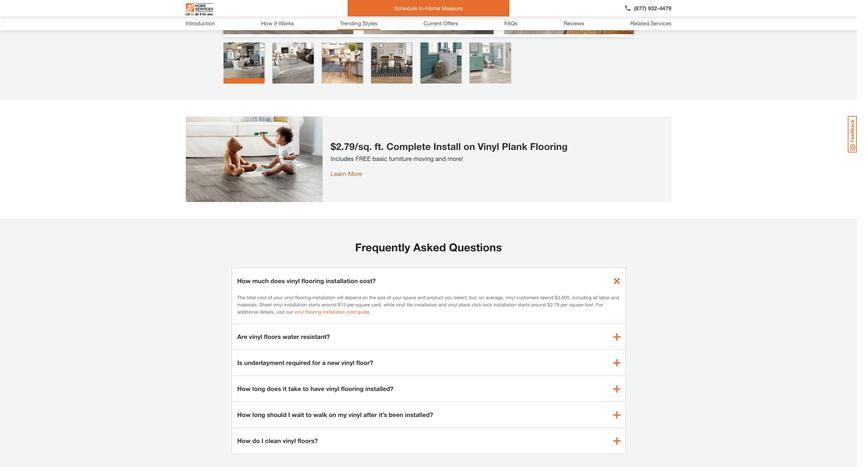 Task type: describe. For each thing, give the bounding box(es) containing it.
related
[[631, 20, 650, 26]]

plank
[[502, 141, 528, 152]]

1 horizontal spatial installed?
[[405, 411, 434, 418]]

to for walk
[[306, 411, 312, 418]]

how for how long should i wait to walk on my vinyl after it's been installed?
[[237, 411, 251, 418]]

should
[[267, 411, 287, 418]]

$2.79/sq.
[[331, 141, 372, 152]]

0 vertical spatial i
[[288, 411, 290, 418]]

how for how much does vinyl flooring installation cost?
[[237, 277, 251, 285]]

tile
[[407, 302, 413, 308]]

2 square from the left
[[569, 302, 584, 308]]

1 of from the left
[[268, 294, 272, 300]]

are vinyl floors water resistant?
[[237, 333, 330, 340]]

services
[[651, 20, 672, 26]]

on left the
[[363, 294, 368, 300]]

(877) 932-4479
[[635, 5, 672, 11]]

additional
[[237, 309, 258, 315]]

$2.79/sq. ft. complete install on vinyl plank flooring
[[331, 141, 568, 152]]

guide
[[358, 309, 370, 315]]

installation left will
[[313, 294, 336, 300]]

resistant?
[[301, 333, 330, 340]]

sheet
[[260, 302, 272, 308]]

a baby sitting up playing with a teddy bear on new grey vinyl flooring image
[[186, 116, 323, 202]]

are
[[237, 333, 248, 340]]

1 starts from the left
[[309, 302, 320, 308]]

the
[[369, 294, 376, 300]]

have
[[311, 385, 325, 392]]

vinyl
[[478, 141, 500, 152]]

details,
[[260, 309, 275, 315]]

foot.
[[585, 302, 595, 308]]

been
[[389, 411, 404, 418]]

how for how do i clean vinyl floors?
[[237, 437, 251, 444]]

ft.
[[375, 141, 384, 152]]

customers
[[517, 294, 539, 300]]

how for how it works
[[261, 20, 273, 26]]

long for should
[[253, 411, 265, 418]]

related services
[[631, 20, 672, 26]]

much
[[253, 277, 269, 285]]

1 vertical spatial i
[[262, 437, 264, 444]]

(877) 932-4479 link
[[625, 4, 672, 12]]

0 horizontal spatial installed?
[[366, 385, 394, 392]]

trending styles
[[340, 20, 378, 26]]

schedule
[[395, 5, 418, 11]]

.
[[370, 309, 371, 315]]

install
[[434, 141, 461, 152]]

visit
[[276, 309, 285, 315]]

feedback link image
[[849, 116, 858, 153]]

cost inside the total cost of your vinyl flooring installation will depend on the size of your space and product you select, but, on average, vinyl customers spend $3,600, including all labor and materials. sheet vinyl installation starts around $15 per square yard, while vinyl tile installation and vinyl plank click-lock installation starts around $2.79 per square foot. for additional details, visit our
[[258, 294, 267, 300]]

yard,
[[372, 302, 382, 308]]

installation up our on the bottom left of the page
[[284, 302, 307, 308]]

932-
[[648, 5, 660, 11]]

and right the space
[[418, 294, 426, 300]]

do
[[253, 437, 260, 444]]

styles
[[363, 20, 378, 26]]

the total cost of your vinyl flooring installation will depend on the size of your space and product you select, but, on average, vinyl customers spend $3,600, including all labor and materials. sheet vinyl installation starts around $15 per square yard, while vinyl tile installation and vinyl plank click-lock installation starts around $2.79 per square foot. for additional details, visit our
[[237, 294, 620, 315]]

floors
[[264, 333, 281, 340]]

lock
[[484, 302, 493, 308]]

size
[[378, 294, 386, 300]]

for
[[596, 302, 604, 308]]

including
[[573, 294, 592, 300]]

$2.79
[[548, 302, 560, 308]]

all
[[593, 294, 598, 300]]

how long does it take to have vinyl flooring installed?
[[237, 385, 394, 392]]

underlayment
[[244, 359, 285, 366]]

on right 'but,' on the right bottom of the page
[[479, 294, 485, 300]]

more
[[348, 170, 362, 177]]

the
[[237, 294, 245, 300]]

to for have
[[303, 385, 309, 392]]

2 around from the left
[[531, 302, 546, 308]]

installation down product
[[415, 302, 437, 308]]

space
[[403, 294, 416, 300]]

take
[[289, 385, 301, 392]]

it
[[283, 385, 287, 392]]

total
[[247, 294, 256, 300]]

introduction
[[186, 20, 215, 26]]

flooring
[[531, 141, 568, 152]]

2 of from the left
[[387, 294, 391, 300]]

faqs
[[505, 20, 518, 26]]

1 around from the left
[[322, 302, 337, 308]]

vinyl flooring installation cost guide link
[[295, 309, 370, 315]]

includes
[[331, 155, 354, 162]]

reviews
[[564, 20, 585, 26]]

4479
[[660, 5, 672, 11]]

how long should i wait to walk on my vinyl after it's been installed?
[[237, 411, 434, 418]]

and down you at bottom right
[[439, 302, 447, 308]]

water
[[283, 333, 299, 340]]

schedule in-home measure
[[395, 5, 463, 11]]

$15
[[338, 302, 346, 308]]

how it works
[[261, 20, 294, 26]]

cost?
[[360, 277, 376, 285]]

basic
[[373, 155, 388, 162]]



Task type: locate. For each thing, give the bounding box(es) containing it.
$3,600,
[[555, 294, 571, 300]]

it
[[274, 20, 277, 26]]

moving
[[414, 155, 434, 162]]

0 vertical spatial long
[[253, 385, 265, 392]]

schedule in-home measure button
[[348, 0, 510, 16]]

0 vertical spatial installed?
[[366, 385, 394, 392]]

starts down customers
[[518, 302, 530, 308]]

long left "it"
[[253, 385, 265, 392]]

square
[[356, 302, 370, 308], [569, 302, 584, 308]]

per down $3,600, at the bottom of the page
[[561, 302, 568, 308]]

asked
[[414, 241, 446, 254]]

1 horizontal spatial per
[[561, 302, 568, 308]]

1 horizontal spatial cost
[[347, 309, 356, 315]]

1 your from the left
[[274, 294, 283, 300]]

of up sheet
[[268, 294, 272, 300]]

average,
[[486, 294, 505, 300]]

on left vinyl
[[464, 141, 475, 152]]

1 per from the left
[[347, 302, 355, 308]]

more!
[[448, 155, 464, 162]]

does for it
[[267, 385, 281, 392]]

1 vertical spatial installed?
[[405, 411, 434, 418]]

complete
[[387, 141, 431, 152]]

does
[[271, 277, 285, 285], [267, 385, 281, 392]]

of
[[268, 294, 272, 300], [387, 294, 391, 300]]

to right wait
[[306, 411, 312, 418]]

gallery - trending products - sterling oak - imag image
[[223, 0, 634, 34]]

per
[[347, 302, 355, 308], [561, 302, 568, 308]]

2 starts from the left
[[518, 302, 530, 308]]

new
[[328, 359, 340, 366]]

your up visit
[[274, 294, 283, 300]]

0 horizontal spatial i
[[262, 437, 264, 444]]

of up "while" in the left of the page
[[387, 294, 391, 300]]

square down including
[[569, 302, 584, 308]]

clean
[[265, 437, 281, 444]]

you
[[445, 294, 453, 300]]

offers
[[444, 20, 459, 26]]

required
[[286, 359, 311, 366]]

spend
[[541, 294, 554, 300]]

how down is
[[237, 385, 251, 392]]

1 vertical spatial cost
[[347, 309, 356, 315]]

how do i clean vinyl floors?
[[237, 437, 318, 444]]

2 your from the left
[[393, 294, 402, 300]]

per down depend
[[347, 302, 355, 308]]

do it for you logo image
[[186, 0, 213, 19]]

i right the do
[[262, 437, 264, 444]]

after
[[364, 411, 377, 418]]

0 horizontal spatial of
[[268, 294, 272, 300]]

on left my
[[329, 411, 337, 418]]

installed? up it's
[[366, 385, 394, 392]]

floor?
[[357, 359, 374, 366]]

0 horizontal spatial per
[[347, 302, 355, 308]]

our
[[286, 309, 293, 315]]

home
[[426, 5, 440, 11]]

around down spend
[[531, 302, 546, 308]]

0 horizontal spatial your
[[274, 294, 283, 300]]

wait
[[292, 411, 304, 418]]

installation down average,
[[494, 302, 517, 308]]

product
[[427, 294, 444, 300]]

1 horizontal spatial i
[[288, 411, 290, 418]]

how left the do
[[237, 437, 251, 444]]

learn
[[331, 170, 347, 177]]

frequently
[[355, 241, 411, 254]]

1 horizontal spatial of
[[387, 294, 391, 300]]

installation up will
[[326, 277, 358, 285]]

long for does
[[253, 385, 265, 392]]

0 horizontal spatial square
[[356, 302, 370, 308]]

cost left guide
[[347, 309, 356, 315]]

vinyl
[[287, 277, 300, 285], [284, 294, 294, 300], [506, 294, 515, 300], [273, 302, 283, 308], [396, 302, 406, 308], [448, 302, 458, 308], [295, 309, 304, 315], [249, 333, 262, 340], [342, 359, 355, 366], [326, 385, 340, 392], [349, 411, 362, 418], [283, 437, 296, 444]]

plank
[[459, 302, 471, 308]]

and down install
[[436, 155, 446, 162]]

1 vertical spatial long
[[253, 411, 265, 418]]

2 long from the top
[[253, 411, 265, 418]]

cost up sheet
[[258, 294, 267, 300]]

installation down $15
[[323, 309, 346, 315]]

measure
[[442, 5, 463, 11]]

around up vinyl flooring installation cost guide link
[[322, 302, 337, 308]]

your up "while" in the left of the page
[[393, 294, 402, 300]]

how left it
[[261, 20, 273, 26]]

current
[[424, 20, 442, 26]]

0 horizontal spatial cost
[[258, 294, 267, 300]]

frequently asked questions
[[355, 241, 502, 254]]

1 long from the top
[[253, 385, 265, 392]]

it's
[[379, 411, 387, 418]]

my
[[338, 411, 347, 418]]

to
[[303, 385, 309, 392], [306, 411, 312, 418]]

vinyl flooring installation cost guide .
[[295, 309, 371, 315]]

is underlayment required for a new vinyl floor?
[[237, 359, 374, 366]]

1 square from the left
[[356, 302, 370, 308]]

for
[[312, 359, 321, 366]]

1 horizontal spatial starts
[[518, 302, 530, 308]]

0 vertical spatial cost
[[258, 294, 267, 300]]

installation
[[326, 277, 358, 285], [313, 294, 336, 300], [284, 302, 307, 308], [415, 302, 437, 308], [494, 302, 517, 308], [323, 309, 346, 315]]

long left should
[[253, 411, 265, 418]]

floors?
[[298, 437, 318, 444]]

materials.
[[237, 302, 258, 308]]

starts up vinyl flooring installation cost guide link
[[309, 302, 320, 308]]

i left wait
[[288, 411, 290, 418]]

does for vinyl
[[271, 277, 285, 285]]

furniture
[[389, 155, 412, 162]]

to right take
[[303, 385, 309, 392]]

installed? right 'been'
[[405, 411, 434, 418]]

0 horizontal spatial starts
[[309, 302, 320, 308]]

1 horizontal spatial square
[[569, 302, 584, 308]]

does right much
[[271, 277, 285, 285]]

square up guide
[[356, 302, 370, 308]]

how much does vinyl flooring installation cost?
[[237, 277, 376, 285]]

(877)
[[635, 5, 647, 11]]

but,
[[470, 294, 478, 300]]

1 horizontal spatial your
[[393, 294, 402, 300]]

includes free basic furniture moving and more!
[[331, 155, 464, 162]]

how left should
[[237, 411, 251, 418]]

1 vertical spatial does
[[267, 385, 281, 392]]

a
[[322, 359, 326, 366]]

how
[[261, 20, 273, 26], [237, 277, 251, 285], [237, 385, 251, 392], [237, 411, 251, 418], [237, 437, 251, 444]]

0 vertical spatial to
[[303, 385, 309, 392]]

in-
[[419, 5, 426, 11]]

does left "it"
[[267, 385, 281, 392]]

1 horizontal spatial around
[[531, 302, 546, 308]]

and right labor
[[612, 294, 620, 300]]

while
[[384, 302, 395, 308]]

click-
[[472, 302, 484, 308]]

how left much
[[237, 277, 251, 285]]

current offers
[[424, 20, 459, 26]]

learn more link
[[331, 170, 362, 177]]

0 horizontal spatial around
[[322, 302, 337, 308]]

2 per from the left
[[561, 302, 568, 308]]

how for how long does it take to have vinyl flooring installed?
[[237, 385, 251, 392]]

works
[[279, 20, 294, 26]]

free
[[356, 155, 371, 162]]

1 vertical spatial to
[[306, 411, 312, 418]]

and
[[436, 155, 446, 162], [418, 294, 426, 300], [612, 294, 620, 300], [439, 302, 447, 308]]

is
[[237, 359, 243, 366]]

flooring inside the total cost of your vinyl flooring installation will depend on the size of your space and product you select, but, on average, vinyl customers spend $3,600, including all labor and materials. sheet vinyl installation starts around $15 per square yard, while vinyl tile installation and vinyl plank click-lock installation starts around $2.79 per square foot. for additional details, visit our
[[295, 294, 311, 300]]

0 vertical spatial does
[[271, 277, 285, 285]]

select,
[[454, 294, 468, 300]]

your
[[274, 294, 283, 300], [393, 294, 402, 300]]



Task type: vqa. For each thing, say whether or not it's contained in the screenshot.
basic
yes



